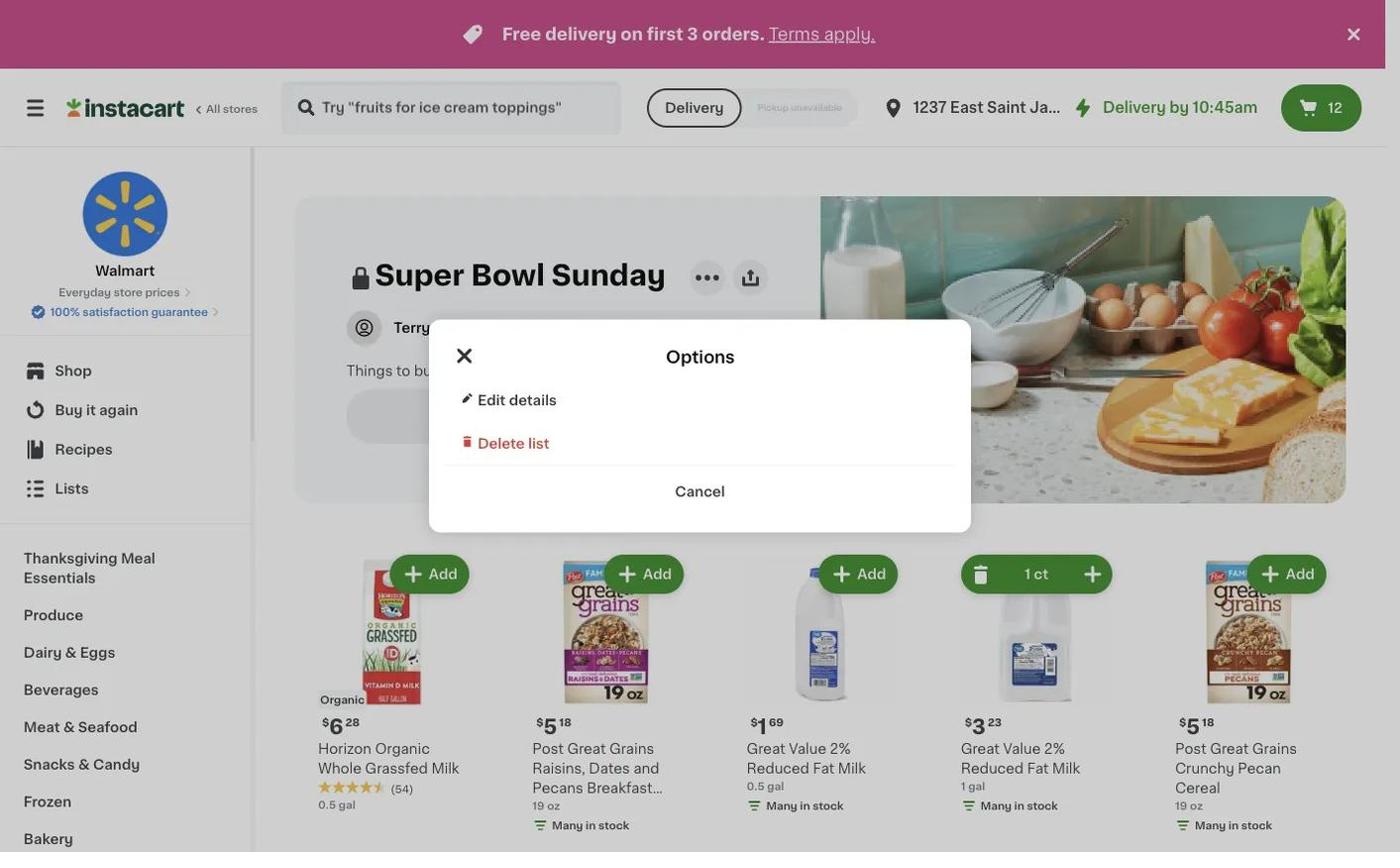 Task type: locate. For each thing, give the bounding box(es) containing it.
snacks
[[24, 765, 76, 779]]

product group containing 6
[[313, 556, 478, 860]]

1 19 from the left
[[537, 808, 550, 819]]

delivery for delivery by 10:45am
[[1113, 102, 1177, 116]]

terry
[[397, 324, 434, 338]]

4 great from the left
[[1221, 749, 1261, 763]]

things
[[350, 368, 396, 382]]

milk inside great value 2% reduced fat milk 0.5 gal
[[846, 769, 874, 783]]

many in stock down great value 2% reduced fat milk 1 gal
[[990, 808, 1068, 819]]

10:45am
[[1204, 102, 1269, 116]]

terms apply. link
[[776, 26, 884, 43]]

oz
[[552, 808, 565, 819], [1201, 808, 1214, 819]]

buy it again link
[[12, 394, 241, 434]]

snacks & candy link
[[12, 753, 241, 791]]

in for post great grains crunchy pecan cereal 19 oz
[[1240, 828, 1250, 839]]

grains
[[615, 749, 660, 763], [1264, 749, 1309, 763]]

many down great value 2% reduced fat milk 0.5 gal
[[773, 808, 805, 819]]

essentials
[[24, 577, 97, 591]]

gal inside great value 2% reduced fat milk 1 gal
[[977, 788, 994, 799]]

post up "raisins," on the left of page
[[537, 749, 569, 763]]

great up 'crunchy'
[[1221, 749, 1261, 763]]

bakery link
[[12, 828, 241, 860]]

stock down post great grains crunchy pecan cereal 19 oz
[[1253, 828, 1284, 839]]

2 vertical spatial 1
[[970, 788, 975, 799]]

edit down the details
[[518, 412, 553, 429]]

2 5 from the left
[[1197, 723, 1211, 744]]

3 inside limited time offer region
[[694, 26, 705, 43]]

0 vertical spatial organic
[[323, 701, 368, 712]]

1 horizontal spatial grains
[[1264, 749, 1309, 763]]

0 horizontal spatial oz
[[552, 808, 565, 819]]

edit items
[[518, 412, 607, 429]]

3 milk from the left
[[1062, 769, 1090, 783]]

gal
[[774, 788, 791, 799], [977, 788, 994, 799], [342, 807, 359, 818]]

delivery by 10:45am link
[[1081, 97, 1269, 121]]

value
[[796, 749, 834, 763], [1013, 749, 1050, 763]]

1 reduced from the left
[[754, 769, 817, 783]]

prices
[[147, 290, 182, 301]]

add for post great grains crunchy pecan cereal
[[1298, 573, 1327, 587]]

reduced down $ 1 69
[[754, 769, 817, 783]]

reduced down $ 3 23
[[970, 769, 1033, 783]]

0 horizontal spatial 0.5
[[321, 807, 339, 818]]

fat inside great value 2% reduced fat milk 0.5 gal
[[821, 769, 842, 783]]

4 add button from the left
[[1260, 562, 1337, 598]]

many
[[773, 808, 805, 819], [990, 808, 1021, 819], [557, 828, 589, 839], [1206, 828, 1237, 839]]

3
[[694, 26, 705, 43], [981, 723, 995, 744]]

0 horizontal spatial value
[[796, 749, 834, 763]]

fat for 1
[[821, 769, 842, 783]]

1 horizontal spatial post
[[1186, 749, 1218, 763]]

1 vertical spatial 0.5
[[321, 807, 339, 818]]

2 2% from the left
[[1054, 749, 1075, 763]]

2 great from the left
[[754, 749, 793, 763]]

$
[[325, 724, 332, 735], [541, 724, 549, 735], [758, 724, 765, 735], [974, 724, 981, 735], [1190, 724, 1197, 735]]

in
[[808, 808, 818, 819], [1024, 808, 1034, 819], [591, 828, 601, 839], [1240, 828, 1250, 839]]

2 product group from the left
[[529, 556, 694, 860]]

18
[[564, 724, 577, 735], [1213, 724, 1226, 735]]

reduced for 1
[[754, 769, 817, 783]]

thanksgiving meal essentials link
[[12, 545, 241, 603]]

cereal down the 'pecans'
[[537, 809, 583, 823]]

fat inside great value 2% reduced fat milk 1 gal
[[1037, 769, 1059, 783]]

5
[[549, 723, 562, 744], [1197, 723, 1211, 744]]

3 great from the left
[[970, 749, 1009, 763]]

post inside post great grains crunchy pecan cereal 19 oz
[[1186, 749, 1218, 763]]

1 horizontal spatial $ 5 18
[[1190, 723, 1226, 744]]

5 up "raisins," on the left of page
[[549, 723, 562, 744]]

2 vertical spatial &
[[79, 765, 91, 779]]

in for great value 2% reduced fat milk 1 gal
[[1024, 808, 1034, 819]]

great inside great value 2% reduced fat milk 1 gal
[[970, 749, 1009, 763]]

value inside great value 2% reduced fat milk 0.5 gal
[[796, 749, 834, 763]]

1 horizontal spatial 5
[[1197, 723, 1211, 744]]

0 horizontal spatial milk
[[435, 769, 464, 783]]

$ up "raisins," on the left of page
[[541, 724, 549, 735]]

0 vertical spatial 0.5
[[754, 788, 772, 799]]

1 post from the left
[[537, 749, 569, 763]]

grains inside post great grains raisins, dates and pecans breakfast cereal
[[615, 749, 660, 763]]

1 vertical spatial cereal
[[537, 809, 583, 823]]

0 vertical spatial 1
[[1034, 573, 1040, 587]]

grains for dates
[[615, 749, 660, 763]]

2 $ 5 18 from the left
[[1190, 723, 1226, 744]]

$ for post great grains crunchy pecan cereal 19 oz
[[1190, 724, 1197, 735]]

delivery left the by
[[1113, 102, 1177, 116]]

gal for 3
[[977, 788, 994, 799]]

1 great from the left
[[572, 749, 612, 763]]

$ up 'crunchy'
[[1190, 724, 1197, 735]]

5 $ from the left
[[1190, 724, 1197, 735]]

19 down the 'pecans'
[[537, 808, 550, 819]]

all stores
[[208, 105, 260, 115]]

0 horizontal spatial 5
[[549, 723, 562, 744]]

4 $ from the left
[[974, 724, 981, 735]]

$ 5 18 up "raisins," on the left of page
[[541, 723, 577, 744]]

1 horizontal spatial oz
[[1201, 808, 1214, 819]]

reduced inside great value 2% reduced fat milk 1 gal
[[970, 769, 1033, 783]]

1 add button from the left
[[395, 562, 472, 598]]

&
[[66, 652, 77, 666], [64, 727, 75, 741], [79, 765, 91, 779]]

gal inside great value 2% reduced fat milk 0.5 gal
[[774, 788, 791, 799]]

buy it again
[[55, 407, 139, 421]]

1 vertical spatial organic
[[379, 749, 434, 763]]

oz down 'crunchy'
[[1201, 808, 1214, 819]]

whole
[[321, 769, 365, 783]]

1 horizontal spatial 3
[[981, 723, 995, 744]]

1 horizontal spatial reduced
[[970, 769, 1033, 783]]

delivery
[[1113, 102, 1177, 116], [671, 102, 731, 116]]

many down 19 oz
[[557, 828, 589, 839]]

3 product group from the left
[[746, 556, 910, 860]]

19 inside post great grains crunchy pecan cereal 19 oz
[[1186, 808, 1198, 819]]

$ 6 28
[[325, 723, 363, 744]]

add button
[[395, 562, 472, 598], [611, 562, 688, 598], [828, 562, 904, 598], [1260, 562, 1337, 598]]

post inside post great grains raisins, dates and pecans breakfast cereal
[[537, 749, 569, 763]]

2 horizontal spatial gal
[[977, 788, 994, 799]]

options
[[672, 352, 742, 369]]

organic
[[323, 701, 368, 712], [379, 749, 434, 763]]

1 horizontal spatial 1
[[970, 788, 975, 799]]

& for snacks
[[79, 765, 91, 779]]

0 horizontal spatial 19
[[537, 808, 550, 819]]

1 product group from the left
[[313, 556, 478, 860]]

$ left 69 on the right
[[758, 724, 765, 735]]

18 up 'crunchy'
[[1213, 724, 1226, 735]]

add for horizon organic whole grassfed milk
[[433, 573, 462, 587]]

69
[[776, 724, 791, 735]]

2 add button from the left
[[611, 562, 688, 598]]

edit for edit items
[[518, 412, 553, 429]]

0 vertical spatial &
[[66, 652, 77, 666]]

by
[[1181, 102, 1200, 116]]

0 horizontal spatial edit
[[482, 397, 510, 411]]

0 horizontal spatial cereal
[[537, 809, 583, 823]]

stores
[[225, 105, 260, 115]]

0 horizontal spatial fat
[[821, 769, 842, 783]]

$ 5 18
[[541, 723, 577, 744], [1190, 723, 1226, 744]]

breakfast
[[592, 789, 659, 803]]

edit inside dialog
[[482, 397, 510, 411]]

cereal inside post great grains raisins, dates and pecans breakfast cereal
[[537, 809, 583, 823]]

delete list button
[[449, 426, 964, 470]]

meat & seafood link
[[12, 716, 241, 753]]

post
[[537, 749, 569, 763], [1186, 749, 1218, 763]]

★★★★★
[[321, 788, 390, 802], [321, 788, 390, 802]]

1 horizontal spatial 18
[[1213, 724, 1226, 735]]

2 grains from the left
[[1264, 749, 1309, 763]]

2 oz from the left
[[1201, 808, 1214, 819]]

3 right first
[[694, 26, 705, 43]]

edit for edit details
[[482, 397, 510, 411]]

0 horizontal spatial post
[[537, 749, 569, 763]]

many in stock for great value 2% reduced fat milk 0.5 gal
[[773, 808, 852, 819]]

add button for great value 2% reduced fat milk
[[828, 562, 904, 598]]

0 horizontal spatial 3
[[694, 26, 705, 43]]

1 5 from the left
[[549, 723, 562, 744]]

product group
[[313, 556, 478, 860], [529, 556, 694, 860], [746, 556, 910, 860], [962, 556, 1127, 860], [1178, 556, 1343, 860]]

$ inside $ 1 69
[[758, 724, 765, 735]]

1 horizontal spatial organic
[[379, 749, 434, 763]]

1 left ct
[[1034, 573, 1040, 587]]

delivery by 10:45am
[[1113, 102, 1269, 116]]

grains up pecan
[[1264, 749, 1309, 763]]

edit items button
[[350, 392, 775, 448]]

delivery inside delivery button
[[671, 102, 731, 116]]

$ inside $ 3 23
[[974, 724, 981, 735]]

1 add from the left
[[433, 573, 462, 587]]

in down great value 2% reduced fat milk 1 gal
[[1024, 808, 1034, 819]]

edit list dialog
[[433, 323, 980, 538]]

1237
[[922, 102, 955, 116]]

buy
[[418, 368, 444, 382]]

2 post from the left
[[1186, 749, 1218, 763]]

great down $ 1 69
[[754, 749, 793, 763]]

milk inside horizon organic whole grassfed milk
[[435, 769, 464, 783]]

5 product group from the left
[[1178, 556, 1343, 860]]

4 add from the left
[[1298, 573, 1327, 587]]

east
[[959, 102, 993, 116]]

cereal
[[1186, 789, 1232, 803], [537, 809, 583, 823]]

cereal down 'crunchy'
[[1186, 789, 1232, 803]]

0 horizontal spatial 1
[[765, 723, 774, 744]]

$ for great value 2% reduced fat milk 1 gal
[[974, 724, 981, 735]]

reduced for 3
[[970, 769, 1033, 783]]

12
[[1340, 102, 1355, 116]]

shop link
[[12, 355, 241, 394]]

bowl
[[475, 264, 550, 292]]

0 vertical spatial 3
[[694, 26, 705, 43]]

many in stock down post great grains crunchy pecan cereal 19 oz
[[1206, 828, 1284, 839]]

1 horizontal spatial fat
[[1037, 769, 1059, 783]]

edit down big
[[482, 397, 510, 411]]

stock down great value 2% reduced fat milk 1 gal
[[1037, 808, 1068, 819]]

post up 'crunchy'
[[1186, 749, 1218, 763]]

remove great value 2% reduced fat milk image
[[978, 568, 1002, 592]]

2 fat from the left
[[1037, 769, 1059, 783]]

and
[[639, 769, 666, 783]]

everyday
[[59, 290, 112, 301]]

all
[[208, 105, 222, 115]]

delivery for delivery
[[671, 102, 731, 116]]

1 horizontal spatial value
[[1013, 749, 1050, 763]]

add button for post great grains crunchy pecan cereal
[[1260, 562, 1337, 598]]

1 2% from the left
[[838, 749, 859, 763]]

$ left 23
[[974, 724, 981, 735]]

instacart logo image
[[67, 97, 186, 121]]

lists link
[[12, 474, 241, 513]]

oz down the 'pecans'
[[552, 808, 565, 819]]

4 product group from the left
[[962, 556, 1127, 860]]

5 up 'crunchy'
[[1197, 723, 1211, 744]]

2% inside great value 2% reduced fat milk 0.5 gal
[[838, 749, 859, 763]]

2 18 from the left
[[1213, 724, 1226, 735]]

gal down $ 3 23
[[977, 788, 994, 799]]

delete list
[[482, 441, 555, 454]]

big
[[496, 368, 518, 382]]

2 milk from the left
[[846, 769, 874, 783]]

reduced inside great value 2% reduced fat milk 0.5 gal
[[754, 769, 817, 783]]

in for great value 2% reduced fat milk 0.5 gal
[[808, 808, 818, 819]]

0 horizontal spatial organic
[[323, 701, 368, 712]]

delete
[[482, 441, 530, 454]]

value inside great value 2% reduced fat milk 1 gal
[[1013, 749, 1050, 763]]

1 horizontal spatial 2%
[[1054, 749, 1075, 763]]

great down $ 3 23
[[970, 749, 1009, 763]]

in down great value 2% reduced fat milk 0.5 gal
[[808, 808, 818, 819]]

grains up "and"
[[615, 749, 660, 763]]

2 reduced from the left
[[970, 769, 1033, 783]]

& right meat
[[64, 727, 75, 741]]

None search field
[[283, 81, 628, 137]]

1 $ from the left
[[325, 724, 332, 735]]

0 horizontal spatial 18
[[564, 724, 577, 735]]

1 horizontal spatial gal
[[774, 788, 791, 799]]

3 $ from the left
[[758, 724, 765, 735]]

organic up 28
[[323, 701, 368, 712]]

horizon organic whole grassfed milk
[[321, 749, 464, 783]]

19 down 'crunchy'
[[1186, 808, 1198, 819]]

grains for pecan
[[1264, 749, 1309, 763]]

many in stock down great value 2% reduced fat milk 0.5 gal
[[773, 808, 852, 819]]

0.5 down $ 1 69
[[754, 788, 772, 799]]

pecan
[[1249, 769, 1293, 783]]

2 add from the left
[[649, 573, 678, 587]]

0 vertical spatial edit
[[482, 397, 510, 411]]

1 horizontal spatial milk
[[846, 769, 874, 783]]

2 horizontal spatial milk
[[1062, 769, 1090, 783]]

delivery inside "delivery by 10:45am" link
[[1113, 102, 1177, 116]]

0 horizontal spatial $ 5 18
[[541, 723, 577, 744]]

0 horizontal spatial grains
[[615, 749, 660, 763]]

1 $ 5 18 from the left
[[541, 723, 577, 744]]

1 grains from the left
[[615, 749, 660, 763]]

28
[[349, 724, 363, 735]]

1 milk from the left
[[435, 769, 464, 783]]

gal down whole
[[342, 807, 359, 818]]

terry turtle
[[397, 324, 480, 338]]

fat for 3
[[1037, 769, 1059, 783]]

1 left 69 on the right
[[765, 723, 774, 744]]

add for great value 2% reduced fat milk
[[865, 573, 894, 587]]

value for 1
[[796, 749, 834, 763]]

3 add button from the left
[[828, 562, 904, 598]]

reduced
[[754, 769, 817, 783], [970, 769, 1033, 783]]

0 horizontal spatial delivery
[[671, 102, 731, 116]]

great inside post great grains raisins, dates and pecans breakfast cereal
[[572, 749, 612, 763]]

beverages link
[[12, 678, 241, 716]]

in down post great grains crunchy pecan cereal 19 oz
[[1240, 828, 1250, 839]]

& for meat
[[64, 727, 75, 741]]

great value 2% reduced fat milk 1 gal
[[970, 749, 1090, 799]]

1 vertical spatial &
[[64, 727, 75, 741]]

organic up grassfed
[[379, 749, 434, 763]]

1 horizontal spatial edit
[[518, 412, 553, 429]]

stock down great value 2% reduced fat milk 0.5 gal
[[820, 808, 852, 819]]

& left candy
[[79, 765, 91, 779]]

gal down $ 1 69
[[774, 788, 791, 799]]

delivery down free delivery on first 3 orders. terms apply. at the top of the page
[[671, 102, 731, 116]]

$ for great value 2% reduced fat milk 0.5 gal
[[758, 724, 765, 735]]

1 horizontal spatial 19
[[1186, 808, 1198, 819]]

produce link
[[12, 603, 241, 640]]

1 fat from the left
[[821, 769, 842, 783]]

2 19 from the left
[[1186, 808, 1198, 819]]

$ 5 18 up 'crunchy'
[[1190, 723, 1226, 744]]

$ left 28
[[325, 724, 332, 735]]

18 up "raisins," on the left of page
[[564, 724, 577, 735]]

many for post great grains crunchy pecan cereal 19 oz
[[1206, 828, 1237, 839]]

1 horizontal spatial delivery
[[1113, 102, 1177, 116]]

1 18 from the left
[[564, 724, 577, 735]]

many down great value 2% reduced fat milk 1 gal
[[990, 808, 1021, 819]]

many down post great grains crunchy pecan cereal 19 oz
[[1206, 828, 1237, 839]]

2% for 3
[[1054, 749, 1075, 763]]

1 horizontal spatial cereal
[[1186, 789, 1232, 803]]

1 vertical spatial 1
[[765, 723, 774, 744]]

sunday
[[557, 264, 672, 292]]

milk for 3
[[1062, 769, 1090, 783]]

great up dates
[[572, 749, 612, 763]]

1 down $ 3 23
[[970, 788, 975, 799]]

milk inside great value 2% reduced fat milk 1 gal
[[1062, 769, 1090, 783]]

add button for post great grains raisins, dates and pecans breakfast cereal
[[611, 562, 688, 598]]

edit
[[482, 397, 510, 411], [518, 412, 553, 429]]

2 value from the left
[[1013, 749, 1050, 763]]

0 horizontal spatial 2%
[[838, 749, 859, 763]]

store
[[115, 290, 144, 301]]

1 vertical spatial edit
[[518, 412, 553, 429]]

1 horizontal spatial 0.5
[[754, 788, 772, 799]]

1
[[1034, 573, 1040, 587], [765, 723, 774, 744], [970, 788, 975, 799]]

0.5 down whole
[[321, 807, 339, 818]]

great inside post great grains crunchy pecan cereal 19 oz
[[1221, 749, 1261, 763]]

many in stock down breakfast
[[557, 828, 635, 839]]

3 left 23
[[981, 723, 995, 744]]

0 vertical spatial cereal
[[1186, 789, 1232, 803]]

dairy & eggs link
[[12, 640, 241, 678]]

grains inside post great grains crunchy pecan cereal 19 oz
[[1264, 749, 1309, 763]]

& left eggs
[[66, 652, 77, 666]]

1 value from the left
[[796, 749, 834, 763]]

0 horizontal spatial reduced
[[754, 769, 817, 783]]

horizon
[[321, 749, 375, 763]]

add button for horizon organic whole grassfed milk
[[395, 562, 472, 598]]

stock for post great grains crunchy pecan cereal 19 oz
[[1253, 828, 1284, 839]]

19 oz
[[537, 808, 565, 819]]

2% inside great value 2% reduced fat milk 1 gal
[[1054, 749, 1075, 763]]

stock
[[820, 808, 852, 819], [1037, 808, 1068, 819], [604, 828, 635, 839], [1253, 828, 1284, 839]]

candy
[[94, 765, 141, 779]]

3 add from the left
[[865, 573, 894, 587]]

everyday store prices link
[[59, 287, 194, 303]]



Task type: describe. For each thing, give the bounding box(es) containing it.
product group containing 3
[[962, 556, 1127, 860]]

for
[[448, 368, 467, 382]]

super bowl sunday
[[379, 264, 672, 292]]

(54)
[[394, 791, 417, 802]]

thanksgiving meal essentials
[[24, 557, 157, 591]]

0.5 gal
[[321, 807, 359, 818]]

first
[[653, 26, 690, 43]]

& for dairy
[[66, 652, 77, 666]]

guarantee
[[153, 310, 210, 321]]

cancel button
[[449, 470, 964, 506]]

milk for 1
[[846, 769, 874, 783]]

$ inside $ 6 28
[[325, 724, 332, 735]]

5 for post great grains crunchy pecan cereal
[[1197, 723, 1211, 744]]

2 $ from the left
[[541, 724, 549, 735]]

2 horizontal spatial 1
[[1034, 573, 1040, 587]]

18 for post great grains crunchy pecan cereal
[[1213, 724, 1226, 735]]

meat
[[24, 727, 60, 741]]

saint
[[996, 102, 1036, 116]]

cancel
[[681, 489, 732, 503]]

post for post great grains crunchy pecan cereal 19 oz
[[1186, 749, 1218, 763]]

product group containing 1
[[746, 556, 910, 860]]

many for great value 2% reduced fat milk 1 gal
[[990, 808, 1021, 819]]

0 horizontal spatial gal
[[342, 807, 359, 818]]

thanksgiving
[[24, 557, 119, 571]]

recipes
[[55, 447, 114, 461]]

to
[[400, 368, 414, 382]]

everyday store prices
[[59, 290, 182, 301]]

produce
[[24, 614, 84, 628]]

100% satisfaction guarantee
[[51, 310, 210, 321]]

it
[[87, 407, 97, 421]]

100% satisfaction guarantee button
[[31, 303, 222, 323]]

organic inside horizon organic whole grassfed milk
[[379, 749, 434, 763]]

increment quantity of great value 2% reduced fat milk image
[[1091, 568, 1115, 592]]

frozen link
[[12, 791, 241, 828]]

great inside great value 2% reduced fat milk 0.5 gal
[[754, 749, 793, 763]]

stock for great value 2% reduced fat milk 0.5 gal
[[820, 808, 852, 819]]

eggs
[[81, 652, 116, 666]]

2% for 1
[[838, 749, 859, 763]]

grassfed
[[369, 769, 432, 783]]

orders.
[[709, 26, 772, 43]]

add for post great grains raisins, dates and pecans breakfast cereal
[[649, 573, 678, 587]]

1237 east saint james street
[[922, 102, 1142, 116]]

oz inside post great grains crunchy pecan cereal 19 oz
[[1201, 808, 1214, 819]]

free
[[507, 26, 546, 43]]

great value 2% reduced fat milk 0.5 gal
[[754, 749, 874, 799]]

23
[[997, 724, 1011, 735]]

ct
[[1044, 573, 1058, 587]]

limited time offer region
[[0, 0, 1355, 69]]

1 oz from the left
[[552, 808, 565, 819]]

stock for great value 2% reduced fat milk 1 gal
[[1037, 808, 1068, 819]]

shop
[[55, 368, 93, 382]]

pecans
[[537, 789, 589, 803]]

again
[[100, 407, 139, 421]]

service type group
[[653, 89, 866, 129]]

18 for post great grains raisins, dates and pecans breakfast cereal
[[564, 724, 577, 735]]

bakery
[[24, 840, 74, 854]]

6
[[332, 723, 347, 744]]

value for 3
[[1013, 749, 1050, 763]]

raisins,
[[537, 769, 591, 783]]

items
[[557, 412, 607, 429]]

on
[[626, 26, 649, 43]]

seafood
[[79, 727, 139, 741]]

dates
[[594, 769, 636, 783]]

cereal inside post great grains crunchy pecan cereal 19 oz
[[1186, 789, 1232, 803]]

1237 east saint james street button
[[890, 81, 1142, 137]]

free delivery on first 3 orders. terms apply.
[[507, 26, 884, 43]]

gal for 1
[[774, 788, 791, 799]]

edit details button
[[449, 382, 964, 426]]

things to buy for my big party!
[[350, 368, 564, 382]]

many for great value 2% reduced fat milk 0.5 gal
[[773, 808, 805, 819]]

terms
[[776, 26, 827, 43]]

1 inside great value 2% reduced fat milk 1 gal
[[970, 788, 975, 799]]

dairy
[[24, 652, 62, 666]]

james
[[1039, 102, 1091, 116]]

in down breakfast
[[591, 828, 601, 839]]

0.5 inside great value 2% reduced fat milk 0.5 gal
[[754, 788, 772, 799]]

post great grains raisins, dates and pecans breakfast cereal
[[537, 749, 666, 823]]

buy
[[55, 407, 84, 421]]

delivery button
[[653, 89, 749, 129]]

meal
[[122, 557, 157, 571]]

walmart link
[[83, 172, 170, 283]]

street
[[1094, 102, 1142, 116]]

lists
[[55, 487, 90, 500]]

5 for post great grains raisins, dates and pecans breakfast cereal
[[549, 723, 562, 744]]

recipes link
[[12, 434, 241, 474]]

satisfaction
[[83, 310, 150, 321]]

super
[[379, 264, 469, 292]]

$ 5 18 for post great grains crunchy pecan cereal
[[1190, 723, 1226, 744]]

stock down breakfast
[[604, 828, 635, 839]]

12 button
[[1293, 85, 1375, 133]]

$ 1 69
[[758, 723, 791, 744]]

post for post great grains raisins, dates and pecans breakfast cereal
[[537, 749, 569, 763]]

100%
[[51, 310, 81, 321]]

dairy & eggs
[[24, 652, 116, 666]]

$ 5 18 for post great grains raisins, dates and pecans breakfast cereal
[[541, 723, 577, 744]]

edit details
[[482, 397, 562, 411]]

crunchy
[[1186, 769, 1246, 783]]

1 ct
[[1034, 573, 1058, 587]]

meat & seafood
[[24, 727, 139, 741]]

1 vertical spatial 3
[[981, 723, 995, 744]]

many in stock for post great grains crunchy pecan cereal 19 oz
[[1206, 828, 1284, 839]]

all stores link
[[67, 81, 262, 137]]

many in stock for great value 2% reduced fat milk 1 gal
[[990, 808, 1068, 819]]

walmart logo image
[[83, 172, 170, 260]]

$ 3 23
[[974, 723, 1011, 744]]



Task type: vqa. For each thing, say whether or not it's contained in the screenshot.
$ 5 18
yes



